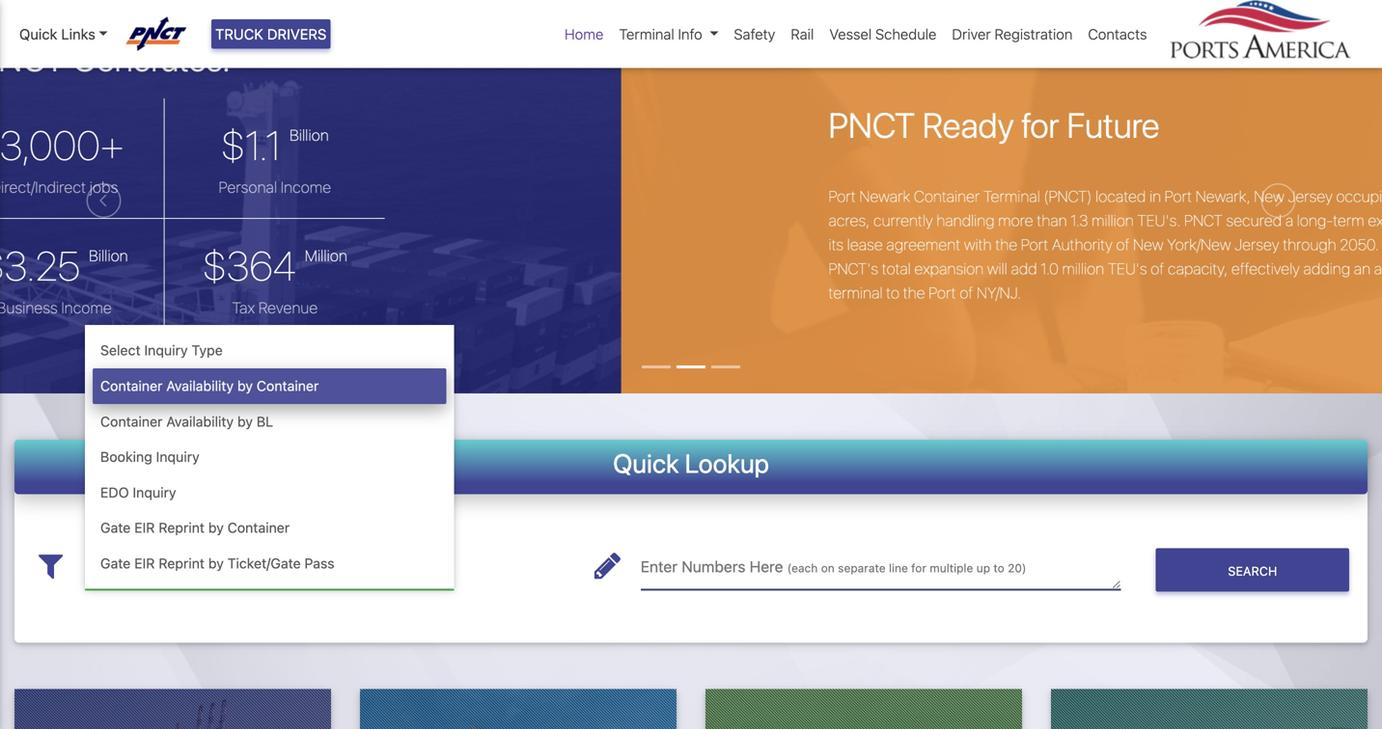 Task type: locate. For each thing, give the bounding box(es) containing it.
reprint up gate eir reprint by ticket/gate pass
[[159, 520, 205, 536]]

0 vertical spatial for
[[862, 104, 900, 145]]

quick
[[19, 26, 57, 42], [613, 448, 679, 479]]

1 gate from the top
[[100, 520, 131, 536]]

eir down edo inquiry
[[134, 520, 155, 536]]

container down select at the top left of page
[[100, 378, 163, 394]]

pnct inside port newark container terminal (pnct) located in port newark, new jersey occupies 272 acres, currently handling more than 1.3 million teu's.                                 pnct secured a long-term extension of its lease agreement with the port authority of new york/new jersey through 2050. pnct's total expansion will add 1.0 million teu's of capacity,                                 effectively adding an additional terminal to the port of ny/nj.
[[1024, 212, 1063, 230]]

future
[[907, 104, 1000, 145]]

quick left links
[[19, 26, 57, 42]]

booking inquiry
[[100, 449, 200, 465]]

container up bl
[[257, 378, 319, 394]]

ticket/gate
[[228, 556, 301, 572]]

0 horizontal spatial pnct
[[669, 104, 755, 145]]

pnct
[[669, 104, 755, 145], [1024, 212, 1063, 230]]

1 vertical spatial jersey
[[1075, 236, 1120, 254]]

by
[[237, 378, 253, 394], [237, 413, 253, 430], [208, 520, 224, 536], [208, 556, 224, 572]]

2 reprint from the top
[[159, 556, 205, 572]]

reprint
[[159, 520, 205, 536], [159, 556, 205, 572]]

1 vertical spatial availability
[[166, 413, 234, 430]]

1 horizontal spatial new
[[1094, 187, 1125, 206]]

new
[[1094, 187, 1125, 206], [973, 236, 1004, 254]]

jersey down secured
[[1075, 236, 1120, 254]]

inquiry
[[144, 342, 188, 359], [156, 449, 200, 465], [133, 485, 176, 501]]

0 horizontal spatial to
[[726, 284, 740, 302]]

tax revenue
[[72, 299, 158, 317]]

handling
[[777, 212, 835, 230]]

container availability by bl
[[100, 413, 273, 430]]

additional
[[1214, 260, 1280, 278]]

2 gate from the top
[[100, 556, 131, 572]]

for right ready
[[862, 104, 900, 145]]

0 horizontal spatial quick
[[19, 26, 57, 42]]

$1.1
[[61, 121, 121, 169]]

new down teu's.
[[973, 236, 1004, 254]]

availability down type
[[166, 378, 234, 394]]

eir down gate eir reprint by container
[[134, 556, 155, 572]]

container up ticket/gate
[[228, 520, 290, 536]]

terminal
[[669, 284, 723, 302]]

1 horizontal spatial the
[[835, 236, 858, 254]]

of down expansion
[[800, 284, 813, 302]]

for inside enter numbers here (each on separate line for multiple up to 20)
[[912, 562, 927, 575]]

for right "line"
[[912, 562, 927, 575]]

0 horizontal spatial the
[[743, 284, 765, 302]]

0 vertical spatial pnct
[[669, 104, 755, 145]]

terminal inside port newark container terminal (pnct) located in port newark, new jersey occupies 272 acres, currently handling more than 1.3 million teu's.                                 pnct secured a long-term extension of its lease agreement with the port authority of new york/new jersey through 2050. pnct's total expansion will add 1.0 million teu's of capacity,                                 effectively adding an additional terminal to the port of ny/nj.
[[824, 187, 880, 206]]

availability down container availability by container
[[166, 413, 234, 430]]

1 vertical spatial terminal
[[824, 187, 880, 206]]

1.0
[[881, 260, 899, 278]]

of up teu's
[[956, 236, 970, 254]]

0 vertical spatial to
[[726, 284, 740, 302]]

alert
[[0, 0, 1383, 8]]

pnct ready for future image
[[461, 8, 1383, 502]]

0 vertical spatial reprint
[[159, 520, 205, 536]]

to down the total
[[726, 284, 740, 302]]

safety
[[734, 26, 776, 42]]

here
[[750, 558, 783, 576]]

0 horizontal spatial terminal
[[619, 26, 675, 42]]

million down located
[[932, 212, 974, 230]]

drivers
[[267, 26, 327, 42]]

1 horizontal spatial for
[[912, 562, 927, 575]]

1 horizontal spatial jersey
[[1128, 187, 1173, 206]]

0 vertical spatial gate
[[100, 520, 131, 536]]

jersey up long-
[[1128, 187, 1173, 206]]

2 eir from the top
[[134, 556, 155, 572]]

an
[[1194, 260, 1211, 278]]

port right in at the right top of page
[[1005, 187, 1032, 206]]

new up secured
[[1094, 187, 1125, 206]]

numbers
[[682, 558, 746, 576]]

the down the total
[[743, 284, 765, 302]]

income
[[121, 178, 171, 197]]

port up acres,
[[669, 187, 696, 206]]

driver registration link
[[945, 15, 1081, 53]]

1 eir from the top
[[134, 520, 155, 536]]

1 horizontal spatial terminal
[[824, 187, 880, 206]]

1 vertical spatial eir
[[134, 556, 155, 572]]

links
[[61, 26, 95, 42]]

jersey
[[1128, 187, 1173, 206], [1075, 236, 1120, 254]]

1 vertical spatial pnct
[[1024, 212, 1063, 230]]

(pnct)
[[884, 187, 932, 206]]

1 horizontal spatial quick
[[613, 448, 679, 479]]

1 vertical spatial inquiry
[[156, 449, 200, 465]]

gate for gate eir reprint by ticket/gate pass
[[100, 556, 131, 572]]

1 vertical spatial reprint
[[159, 556, 205, 572]]

eir
[[134, 520, 155, 536], [134, 556, 155, 572]]

2 vertical spatial inquiry
[[133, 485, 176, 501]]

to right up
[[994, 562, 1005, 575]]

quick left lookup
[[613, 448, 679, 479]]

terminal up more
[[824, 187, 880, 206]]

0 vertical spatial availability
[[166, 378, 234, 394]]

None text field
[[85, 543, 454, 591], [641, 543, 1122, 591], [85, 543, 454, 591], [641, 543, 1122, 591]]

container inside port newark container terminal (pnct) located in port newark, new jersey occupies 272 acres, currently handling more than 1.3 million teu's.                                 pnct secured a long-term extension of its lease agreement with the port authority of new york/new jersey through 2050. pnct's total expansion will add 1.0 million teu's of capacity,                                 effectively adding an additional terminal to the port of ny/nj.
[[754, 187, 820, 206]]

pnct ready for future
[[669, 104, 1000, 145]]

newark
[[700, 187, 751, 206]]

1 horizontal spatial to
[[994, 562, 1005, 575]]

the up will
[[835, 236, 858, 254]]

million
[[145, 247, 187, 265]]

1 vertical spatial to
[[994, 562, 1005, 575]]

port newark container terminal (pnct) located in port newark, new jersey occupies 272 acres, currently handling more than 1.3 million teu's.                                 pnct secured a long-term extension of its lease agreement with the port authority of new york/new jersey through 2050. pnct's total expansion will add 1.0 million teu's of capacity,                                 effectively adding an additional terminal to the port of ny/nj.
[[669, 187, 1291, 302]]

of
[[1277, 212, 1291, 230], [956, 236, 970, 254], [991, 260, 1004, 278], [800, 284, 813, 302]]

located
[[936, 187, 986, 206]]

to inside port newark container terminal (pnct) located in port newark, new jersey occupies 272 acres, currently handling more than 1.3 million teu's.                                 pnct secured a long-term extension of its lease agreement with the port authority of new york/new jersey through 2050. pnct's total expansion will add 1.0 million teu's of capacity,                                 effectively adding an additional terminal to the port of ny/nj.
[[726, 284, 740, 302]]

search
[[1228, 564, 1278, 579]]

million down authority
[[902, 260, 945, 278]]

1 vertical spatial quick
[[613, 448, 679, 479]]

than
[[877, 212, 907, 230]]

registration
[[995, 26, 1073, 42]]

1 vertical spatial million
[[902, 260, 945, 278]]

teu's
[[948, 260, 987, 278]]

0 vertical spatial quick
[[19, 26, 57, 42]]

contacts link
[[1081, 15, 1155, 53]]

pnct's
[[669, 260, 719, 278]]

quick links link
[[19, 23, 108, 45]]

agreement
[[726, 236, 801, 254]]

1 vertical spatial for
[[912, 562, 927, 575]]

pnct up the york/new at right
[[1024, 212, 1063, 230]]

0 vertical spatial eir
[[134, 520, 155, 536]]

expansion
[[755, 260, 824, 278]]

newark,
[[1036, 187, 1091, 206]]

inquiry down booking inquiry
[[133, 485, 176, 501]]

terminal left info
[[619, 26, 675, 42]]

1 availability from the top
[[166, 378, 234, 394]]

ready
[[763, 104, 854, 145]]

0 vertical spatial inquiry
[[144, 342, 188, 359]]

container up handling
[[754, 187, 820, 206]]

availability
[[166, 378, 234, 394], [166, 413, 234, 430]]

1 reprint from the top
[[159, 520, 205, 536]]

by up gate eir reprint by ticket/gate pass
[[208, 520, 224, 536]]

inquiry down container availability by bl
[[156, 449, 200, 465]]

pnct up newark
[[669, 104, 755, 145]]

gate
[[100, 520, 131, 536], [100, 556, 131, 572]]

gate for gate eir reprint by container
[[100, 520, 131, 536]]

gate eir reprint by ticket/gate pass
[[100, 556, 335, 572]]

2 availability from the top
[[166, 413, 234, 430]]

container availability by container
[[100, 378, 319, 394]]

quick links
[[19, 26, 95, 42]]

of right teu's
[[991, 260, 1004, 278]]

inquiry for edo
[[133, 485, 176, 501]]

million
[[932, 212, 974, 230], [902, 260, 945, 278]]

inquiry left type
[[144, 342, 188, 359]]

bl
[[257, 413, 273, 430]]

extension
[[1208, 212, 1274, 230]]

0 horizontal spatial new
[[973, 236, 1004, 254]]

1 horizontal spatial pnct
[[1024, 212, 1063, 230]]

1 vertical spatial gate
[[100, 556, 131, 572]]

reprint down gate eir reprint by container
[[159, 556, 205, 572]]

quick lookup
[[613, 448, 769, 479]]



Task type: vqa. For each thing, say whether or not it's contained in the screenshot.
'will' in the Port Newark Container Terminal (PNCT) located in Port Newark, New Jersey occupies 272 acres, currently handling more than 1.3 million TEU's.                                 PNCT secured a long-term extension of its lease agreement with the Port Authority of New York/New Jersey through 2050. PNCT's total expansion will add 1.0 million TEU's of capacity,                                 effectively adding an additional terminal to the Port of NY/NJ.
no



Task type: describe. For each thing, give the bounding box(es) containing it.
gate eir reprint by container
[[100, 520, 290, 536]]

edo
[[100, 485, 129, 501]]

driver
[[952, 26, 991, 42]]

revenue
[[98, 299, 158, 317]]

availability for bl
[[166, 413, 234, 430]]

availability for container
[[166, 378, 234, 394]]

1.3
[[911, 212, 928, 230]]

to inside enter numbers here (each on separate line for multiple up to 20)
[[994, 562, 1005, 575]]

pass
[[305, 556, 335, 572]]

quick for quick lookup
[[613, 448, 679, 479]]

type
[[192, 342, 223, 359]]

multiple
[[930, 562, 974, 575]]

its
[[669, 236, 684, 254]]

ny/nj.
[[817, 284, 862, 302]]

terminal info
[[619, 26, 703, 42]]

total
[[722, 260, 751, 278]]

0 horizontal spatial jersey
[[1075, 236, 1120, 254]]

0 vertical spatial the
[[835, 236, 858, 254]]

by down gate eir reprint by container
[[208, 556, 224, 572]]

rail
[[791, 26, 814, 42]]

1 vertical spatial new
[[973, 236, 1004, 254]]

0 vertical spatial million
[[932, 212, 974, 230]]

authority
[[892, 236, 953, 254]]

quick for quick links
[[19, 26, 57, 42]]

york/new
[[1007, 236, 1071, 254]]

lookup
[[685, 448, 769, 479]]

enter
[[641, 558, 678, 576]]

driver registration
[[952, 26, 1073, 42]]

(each
[[787, 562, 818, 575]]

enter numbers here (each on separate line for multiple up to 20)
[[641, 558, 1027, 576]]

term
[[1173, 212, 1205, 230]]

teu's.
[[978, 212, 1021, 230]]

reprint for container
[[159, 520, 205, 536]]

$1.1 billion
[[61, 121, 169, 169]]

0 vertical spatial new
[[1094, 187, 1125, 206]]

truck drivers
[[215, 26, 327, 42]]

select
[[100, 342, 141, 359]]

vessel schedule
[[830, 26, 937, 42]]

in
[[990, 187, 1001, 206]]

$364 million
[[42, 242, 187, 290]]

through
[[1123, 236, 1177, 254]]

vessel
[[830, 26, 872, 42]]

by up container availability by bl
[[237, 378, 253, 394]]

info
[[678, 26, 703, 42]]

1 vertical spatial the
[[743, 284, 765, 302]]

edo inquiry
[[100, 485, 176, 501]]

separate
[[838, 562, 886, 575]]

terminal info link
[[612, 15, 726, 53]]

0 vertical spatial terminal
[[619, 26, 675, 42]]

inquiry for booking
[[156, 449, 200, 465]]

eir for gate eir reprint by ticket/gate pass
[[134, 556, 155, 572]]

port up add
[[861, 236, 889, 254]]

20)
[[1008, 562, 1027, 575]]

0 horizontal spatial for
[[862, 104, 900, 145]]

$364
[[42, 242, 136, 290]]

search button
[[1156, 549, 1350, 593]]

up
[[977, 562, 991, 575]]

with
[[804, 236, 832, 254]]

welcome to port newmark container terminal image
[[0, 8, 639, 502]]

home link
[[557, 15, 612, 53]]

safety link
[[726, 15, 783, 53]]

contacts
[[1088, 26, 1147, 42]]

select inquiry type
[[100, 342, 223, 359]]

truck
[[215, 26, 263, 42]]

acres,
[[669, 212, 710, 230]]

billion
[[130, 126, 169, 144]]

effectively
[[1072, 260, 1140, 278]]

tax
[[72, 299, 95, 317]]

272
[[1242, 187, 1267, 206]]

more
[[838, 212, 874, 230]]

line
[[889, 562, 908, 575]]

schedule
[[876, 26, 937, 42]]

vessel schedule link
[[822, 15, 945, 53]]

occupies
[[1176, 187, 1239, 206]]

eir for gate eir reprint by container
[[134, 520, 155, 536]]

a
[[1126, 212, 1134, 230]]

add
[[851, 260, 877, 278]]

secured
[[1066, 212, 1122, 230]]

currently
[[714, 212, 773, 230]]

container up booking
[[100, 413, 163, 430]]

reprint for ticket/gate
[[159, 556, 205, 572]]

will
[[827, 260, 848, 278]]

long-
[[1137, 212, 1173, 230]]

inquiry for select
[[144, 342, 188, 359]]

home
[[565, 26, 604, 42]]

0 vertical spatial jersey
[[1128, 187, 1173, 206]]

booking
[[100, 449, 152, 465]]

of right extension
[[1277, 212, 1291, 230]]

capacity,
[[1008, 260, 1068, 278]]

port down expansion
[[769, 284, 796, 302]]

by left bl
[[237, 413, 253, 430]]

2050.
[[1180, 236, 1219, 254]]

▼
[[446, 561, 454, 574]]

personal income
[[58, 178, 171, 197]]

adding
[[1144, 260, 1191, 278]]



